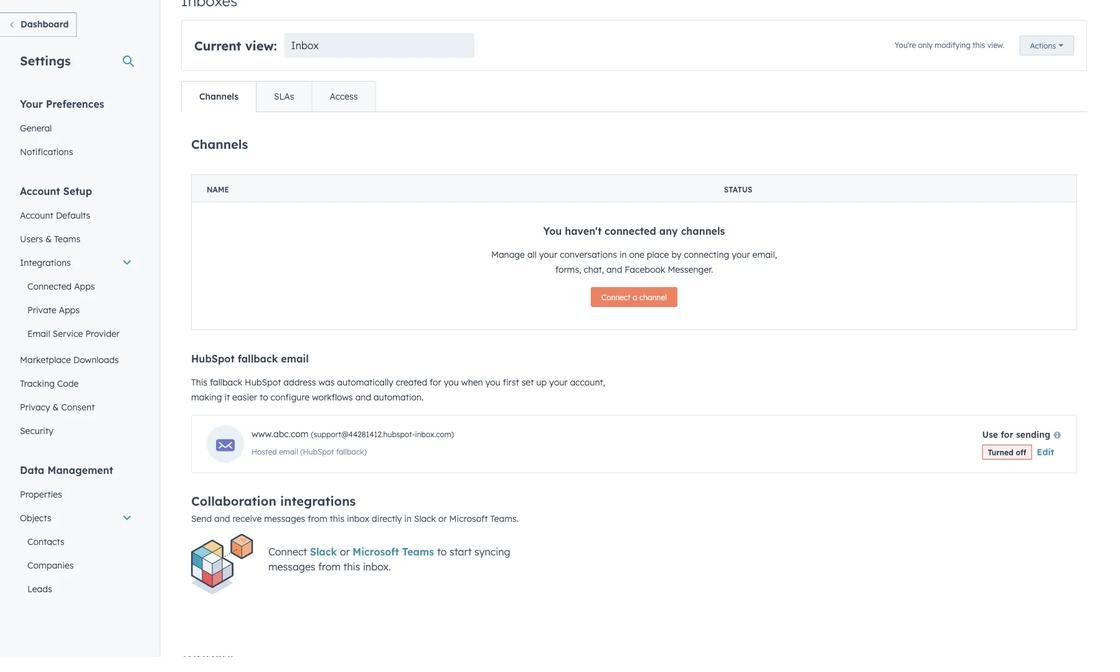 Task type: describe. For each thing, give the bounding box(es) containing it.
access
[[330, 91, 358, 102]]

0 vertical spatial hubspot
[[191, 353, 235, 365]]

up
[[536, 377, 547, 388]]

manage all your conversations in one place by connecting your email, forms, chat, and facebook messenger.
[[491, 249, 777, 275]]

directly
[[372, 514, 402, 524]]

companies
[[27, 560, 74, 571]]

teams.
[[490, 514, 519, 524]]

slack inside connect slack or microsoft teams to start syncing messages from this inbox.
[[310, 546, 337, 558]]

first
[[503, 377, 519, 388]]

when
[[461, 377, 483, 388]]

dashboard link
[[0, 12, 77, 37]]

it
[[224, 392, 230, 403]]

this
[[191, 377, 207, 388]]

consent
[[61, 401, 95, 412]]

and inside collaboration integrations send and receive messages from this inbox directly in slack or microsoft teams.
[[214, 514, 230, 524]]

defaults
[[56, 210, 90, 220]]

tracking
[[20, 378, 55, 389]]

your preferences element
[[12, 97, 140, 163]]

connecting
[[684, 249, 730, 260]]

current
[[194, 38, 241, 54]]

connected
[[27, 281, 72, 291]]

turned
[[988, 448, 1014, 457]]

edit button
[[1037, 445, 1054, 460]]

downloads
[[73, 354, 119, 365]]

www.abc.com
[[252, 429, 309, 440]]

channels
[[681, 225, 725, 238]]

access link
[[312, 82, 375, 112]]

address
[[284, 377, 316, 388]]

connected apps link
[[12, 274, 140, 298]]

integrations
[[280, 494, 356, 509]]

connected
[[605, 225, 656, 238]]

account defaults
[[20, 210, 90, 220]]

microsoft inside collaboration integrations send and receive messages from this inbox directly in slack or microsoft teams.
[[449, 514, 488, 524]]

a
[[633, 293, 638, 302]]

connect for connect a channel
[[602, 293, 631, 302]]

current view:
[[194, 38, 277, 54]]

send
[[191, 514, 212, 524]]

use for sending
[[982, 429, 1051, 440]]

1 vertical spatial channels
[[191, 136, 248, 152]]

status
[[724, 185, 753, 195]]

inbox button
[[284, 33, 475, 58]]

this fallback hubspot address was automatically created for you when you first set up your account, making it easier to configure workflows and automation.
[[191, 377, 605, 403]]

email service provider
[[27, 328, 120, 339]]

privacy
[[20, 401, 50, 412]]

notifications
[[20, 146, 73, 157]]

& for privacy
[[53, 401, 59, 412]]

inbox
[[291, 40, 319, 52]]

edit
[[1037, 447, 1054, 458]]

and inside manage all your conversations in one place by connecting your email, forms, chat, and facebook messenger.
[[607, 264, 622, 275]]

turned off
[[988, 448, 1027, 457]]

off
[[1016, 448, 1027, 457]]

by
[[672, 249, 682, 260]]

privacy & consent link
[[12, 395, 140, 419]]

tab panel containing channels
[[181, 112, 1087, 605]]

for inside this fallback hubspot address was automatically created for you when you first set up your account, making it easier to configure workflows and automation.
[[430, 377, 441, 388]]

was
[[319, 377, 335, 388]]

in inside collaboration integrations send and receive messages from this inbox directly in slack or microsoft teams.
[[404, 514, 412, 524]]

in inside manage all your conversations in one place by connecting your email, forms, chat, and facebook messenger.
[[620, 249, 627, 260]]

channels link
[[182, 82, 256, 112]]

slack link
[[310, 546, 340, 558]]

contacts link
[[12, 530, 140, 553]]

workflows
[[312, 392, 353, 403]]

hubspot inside this fallback hubspot address was automatically created for you when you first set up your account, making it easier to configure workflows and automation.
[[245, 377, 281, 388]]

your left email,
[[732, 249, 750, 260]]

chat,
[[584, 264, 604, 275]]

this inside collaboration integrations send and receive messages from this inbox directly in slack or microsoft teams.
[[330, 514, 345, 524]]

from inside collaboration integrations send and receive messages from this inbox directly in slack or microsoft teams.
[[308, 514, 327, 524]]

haven't
[[565, 225, 602, 238]]

contacts
[[27, 536, 64, 547]]

teams inside connect slack or microsoft teams to start syncing messages from this inbox.
[[402, 546, 434, 558]]

service
[[53, 328, 83, 339]]

account setup element
[[12, 184, 140, 443]]

data management element
[[12, 463, 140, 657]]

marketplace downloads
[[20, 354, 119, 365]]

general link
[[12, 116, 140, 140]]

1 you from the left
[[444, 377, 459, 388]]

messages inside connect slack or microsoft teams to start syncing messages from this inbox.
[[268, 561, 315, 573]]

apps for private apps
[[59, 304, 80, 315]]

conversations
[[560, 249, 617, 260]]

teams inside account setup element
[[54, 233, 80, 244]]

your
[[20, 97, 43, 110]]

channel
[[640, 293, 667, 302]]

management
[[47, 464, 113, 476]]

properties
[[20, 489, 62, 500]]

0 vertical spatial email
[[281, 353, 309, 365]]

to inside this fallback hubspot address was automatically created for you when you first set up your account, making it easier to configure workflows and automation.
[[260, 392, 268, 403]]

code
[[57, 378, 79, 389]]

messenger.
[[668, 264, 713, 275]]

set
[[522, 377, 534, 388]]



Task type: vqa. For each thing, say whether or not it's contained in the screenshot.
left "Microsoft"
yes



Task type: locate. For each thing, give the bounding box(es) containing it.
manage
[[491, 249, 525, 260]]

(hubspot
[[300, 447, 334, 457]]

slas link
[[256, 82, 312, 112]]

0 vertical spatial slack
[[414, 514, 436, 524]]

connect for connect slack or microsoft teams to start syncing messages from this inbox.
[[268, 546, 307, 558]]

messages right receive
[[264, 514, 305, 524]]

microsoft inside connect slack or microsoft teams to start syncing messages from this inbox.
[[353, 546, 399, 558]]

facebook
[[625, 264, 665, 275]]

to right easier
[[260, 392, 268, 403]]

this left inbox at the left of the page
[[330, 514, 345, 524]]

and
[[607, 264, 622, 275], [355, 392, 371, 403], [214, 514, 230, 524]]

1 vertical spatial for
[[1001, 429, 1014, 440]]

you're only modifying this view.
[[895, 41, 1005, 50]]

and inside this fallback hubspot address was automatically created for you when you first set up your account, making it easier to configure workflows and automation.
[[355, 392, 371, 403]]

1 vertical spatial fallback
[[210, 377, 242, 388]]

in left one
[[620, 249, 627, 260]]

0 horizontal spatial for
[[430, 377, 441, 388]]

your right all on the left of page
[[539, 249, 558, 260]]

slack right directly
[[414, 514, 436, 524]]

all
[[527, 249, 537, 260]]

tracking code link
[[12, 372, 140, 395]]

and right chat,
[[607, 264, 622, 275]]

for
[[430, 377, 441, 388], [1001, 429, 1014, 440]]

inbox.com)
[[415, 430, 454, 439]]

slack down integrations
[[310, 546, 337, 558]]

0 vertical spatial or
[[438, 514, 447, 524]]

privacy & consent
[[20, 401, 95, 412]]

tab panel
[[181, 112, 1087, 605]]

private
[[27, 304, 56, 315]]

0 vertical spatial messages
[[264, 514, 305, 524]]

users & teams
[[20, 233, 80, 244]]

1 vertical spatial from
[[318, 561, 341, 573]]

messages
[[264, 514, 305, 524], [268, 561, 315, 573]]

& right the privacy in the left bottom of the page
[[53, 401, 59, 412]]

hubspot
[[191, 353, 235, 365], [245, 377, 281, 388]]

1 vertical spatial or
[[340, 546, 350, 558]]

slack inside collaboration integrations send and receive messages from this inbox directly in slack or microsoft teams.
[[414, 514, 436, 524]]

channels down the current
[[199, 91, 238, 102]]

and right send
[[214, 514, 230, 524]]

actions button
[[1020, 36, 1074, 56]]

0 vertical spatial in
[[620, 249, 627, 260]]

easier
[[232, 392, 257, 403]]

0 horizontal spatial in
[[404, 514, 412, 524]]

or
[[438, 514, 447, 524], [340, 546, 350, 558]]

account up users
[[20, 210, 53, 220]]

your right up
[[549, 377, 568, 388]]

inbox.
[[363, 561, 391, 573]]

0 vertical spatial account
[[20, 185, 60, 197]]

1 horizontal spatial microsoft
[[449, 514, 488, 524]]

& right users
[[45, 233, 52, 244]]

collaboration integrations send and receive messages from this inbox directly in slack or microsoft teams.
[[191, 494, 519, 524]]

2 account from the top
[[20, 210, 53, 220]]

1 vertical spatial teams
[[402, 546, 434, 558]]

2 you from the left
[[486, 377, 501, 388]]

you left when
[[444, 377, 459, 388]]

fallback)
[[336, 447, 367, 457]]

automation.
[[374, 392, 424, 403]]

& for users
[[45, 233, 52, 244]]

for right created
[[430, 377, 441, 388]]

1 vertical spatial account
[[20, 210, 53, 220]]

0 vertical spatial &
[[45, 233, 52, 244]]

account,
[[570, 377, 605, 388]]

to inside connect slack or microsoft teams to start syncing messages from this inbox.
[[437, 546, 447, 558]]

hubspot up easier
[[245, 377, 281, 388]]

1 vertical spatial apps
[[59, 304, 80, 315]]

www.abc.com (support@44281412.hubspot-inbox.com)
[[252, 429, 454, 440]]

microsoft up inbox.
[[353, 546, 399, 558]]

slas
[[274, 91, 294, 102]]

actions
[[1030, 41, 1056, 50]]

1 horizontal spatial and
[[355, 392, 371, 403]]

forms,
[[555, 264, 581, 275]]

1 horizontal spatial slack
[[414, 514, 436, 524]]

leads
[[27, 583, 52, 594]]

1 vertical spatial slack
[[310, 546, 337, 558]]

1 horizontal spatial hubspot
[[245, 377, 281, 388]]

view.
[[988, 41, 1005, 50]]

syncing
[[475, 546, 510, 558]]

1 vertical spatial to
[[437, 546, 447, 558]]

security
[[20, 425, 53, 436]]

to left start
[[437, 546, 447, 558]]

to
[[260, 392, 268, 403], [437, 546, 447, 558]]

1 horizontal spatial you
[[486, 377, 501, 388]]

objects
[[20, 512, 51, 523]]

2 vertical spatial this
[[343, 561, 360, 573]]

view:
[[245, 38, 277, 54]]

from
[[308, 514, 327, 524], [318, 561, 341, 573]]

1 vertical spatial &
[[53, 401, 59, 412]]

1 vertical spatial and
[[355, 392, 371, 403]]

0 vertical spatial fallback
[[238, 353, 278, 365]]

fallback inside this fallback hubspot address was automatically created for you when you first set up your account, making it easier to configure workflows and automation.
[[210, 377, 242, 388]]

teams down 'defaults'
[[54, 233, 80, 244]]

connect a channel button
[[591, 287, 678, 307]]

or inside collaboration integrations send and receive messages from this inbox directly in slack or microsoft teams.
[[438, 514, 447, 524]]

from inside connect slack or microsoft teams to start syncing messages from this inbox.
[[318, 561, 341, 573]]

1 vertical spatial messages
[[268, 561, 315, 573]]

0 horizontal spatial to
[[260, 392, 268, 403]]

1 horizontal spatial or
[[438, 514, 447, 524]]

fallback up easier
[[238, 353, 278, 365]]

0 horizontal spatial &
[[45, 233, 52, 244]]

you
[[444, 377, 459, 388], [486, 377, 501, 388]]

0 horizontal spatial and
[[214, 514, 230, 524]]

connect slack or microsoft teams to start syncing messages from this inbox.
[[268, 546, 510, 573]]

you haven't connected any channels
[[543, 225, 725, 238]]

this inside connect slack or microsoft teams to start syncing messages from this inbox.
[[343, 561, 360, 573]]

hosted email (hubspot fallback)
[[252, 447, 367, 457]]

hosted
[[252, 447, 277, 457]]

0 horizontal spatial you
[[444, 377, 459, 388]]

tab list containing channels
[[181, 81, 376, 112]]

0 horizontal spatial slack
[[310, 546, 337, 558]]

channels up name
[[191, 136, 248, 152]]

objects button
[[12, 506, 140, 530]]

apps down integrations button
[[74, 281, 95, 291]]

integrations
[[20, 257, 71, 268]]

1 horizontal spatial &
[[53, 401, 59, 412]]

inbox
[[347, 514, 369, 524]]

data
[[20, 464, 44, 476]]

1 vertical spatial connect
[[268, 546, 307, 558]]

and down automatically
[[355, 392, 371, 403]]

one
[[629, 249, 645, 260]]

account setup
[[20, 185, 92, 197]]

email service provider link
[[12, 322, 140, 345]]

microsoft teams link
[[353, 546, 437, 558]]

0 vertical spatial and
[[607, 264, 622, 275]]

email up address
[[281, 353, 309, 365]]

0 horizontal spatial or
[[340, 546, 350, 558]]

general
[[20, 122, 52, 133]]

connect left slack "link"
[[268, 546, 307, 558]]

private apps link
[[12, 298, 140, 322]]

this left inbox.
[[343, 561, 360, 573]]

messages inside collaboration integrations send and receive messages from this inbox directly in slack or microsoft teams.
[[264, 514, 305, 524]]

or right directly
[[438, 514, 447, 524]]

from down integrations
[[308, 514, 327, 524]]

fallback for email
[[238, 353, 278, 365]]

connect inside connect slack or microsoft teams to start syncing messages from this inbox.
[[268, 546, 307, 558]]

0 vertical spatial this
[[973, 41, 985, 50]]

this left 'view.'
[[973, 41, 985, 50]]

this
[[973, 41, 985, 50], [330, 514, 345, 524], [343, 561, 360, 573]]

1 horizontal spatial connect
[[602, 293, 631, 302]]

marketplace downloads link
[[12, 348, 140, 372]]

connect
[[602, 293, 631, 302], [268, 546, 307, 558]]

your inside this fallback hubspot address was automatically created for you when you first set up your account, making it easier to configure workflows and automation.
[[549, 377, 568, 388]]

1 vertical spatial email
[[279, 447, 298, 457]]

email down the www.abc.com
[[279, 447, 298, 457]]

data management
[[20, 464, 113, 476]]

hubspot fallback email
[[191, 353, 309, 365]]

1 horizontal spatial teams
[[402, 546, 434, 558]]

channels
[[199, 91, 238, 102], [191, 136, 248, 152]]

1 vertical spatial in
[[404, 514, 412, 524]]

email
[[27, 328, 50, 339]]

for right use
[[1001, 429, 1014, 440]]

provider
[[85, 328, 120, 339]]

0 vertical spatial connect
[[602, 293, 631, 302]]

hubspot up this
[[191, 353, 235, 365]]

collaboration
[[191, 494, 276, 509]]

0 vertical spatial microsoft
[[449, 514, 488, 524]]

start
[[450, 546, 472, 558]]

or inside connect slack or microsoft teams to start syncing messages from this inbox.
[[340, 546, 350, 558]]

microsoft up start
[[449, 514, 488, 524]]

1 horizontal spatial to
[[437, 546, 447, 558]]

1 account from the top
[[20, 185, 60, 197]]

1 vertical spatial hubspot
[[245, 377, 281, 388]]

1 vertical spatial microsoft
[[353, 546, 399, 558]]

0 vertical spatial teams
[[54, 233, 80, 244]]

fallback for hubspot
[[210, 377, 242, 388]]

email
[[281, 353, 309, 365], [279, 447, 298, 457]]

0 horizontal spatial teams
[[54, 233, 80, 244]]

2 horizontal spatial and
[[607, 264, 622, 275]]

0 vertical spatial to
[[260, 392, 268, 403]]

apps for connected apps
[[74, 281, 95, 291]]

0 horizontal spatial connect
[[268, 546, 307, 558]]

teams left start
[[402, 546, 434, 558]]

0 vertical spatial for
[[430, 377, 441, 388]]

account for account setup
[[20, 185, 60, 197]]

messages down slack "link"
[[268, 561, 315, 573]]

tab list
[[181, 81, 376, 112]]

you
[[543, 225, 562, 238]]

in right directly
[[404, 514, 412, 524]]

1 horizontal spatial for
[[1001, 429, 1014, 440]]

apps up service
[[59, 304, 80, 315]]

1 vertical spatial this
[[330, 514, 345, 524]]

0 vertical spatial channels
[[199, 91, 238, 102]]

account up account defaults
[[20, 185, 60, 197]]

connected apps
[[27, 281, 95, 291]]

properties link
[[12, 482, 140, 506]]

0 horizontal spatial microsoft
[[353, 546, 399, 558]]

account
[[20, 185, 60, 197], [20, 210, 53, 220]]

fallback up it
[[210, 377, 242, 388]]

marketplace
[[20, 354, 71, 365]]

or down inbox at the left of the page
[[340, 546, 350, 558]]

private apps
[[27, 304, 80, 315]]

0 vertical spatial from
[[308, 514, 327, 524]]

0 vertical spatial apps
[[74, 281, 95, 291]]

0 horizontal spatial hubspot
[[191, 353, 235, 365]]

sending
[[1016, 429, 1051, 440]]

preferences
[[46, 97, 104, 110]]

2 vertical spatial and
[[214, 514, 230, 524]]

microsoft
[[449, 514, 488, 524], [353, 546, 399, 558]]

connect left the a
[[602, 293, 631, 302]]

account for account defaults
[[20, 210, 53, 220]]

email,
[[753, 249, 777, 260]]

1 horizontal spatial in
[[620, 249, 627, 260]]

connect inside button
[[602, 293, 631, 302]]

you left "first"
[[486, 377, 501, 388]]

from down slack "link"
[[318, 561, 341, 573]]

setup
[[63, 185, 92, 197]]



